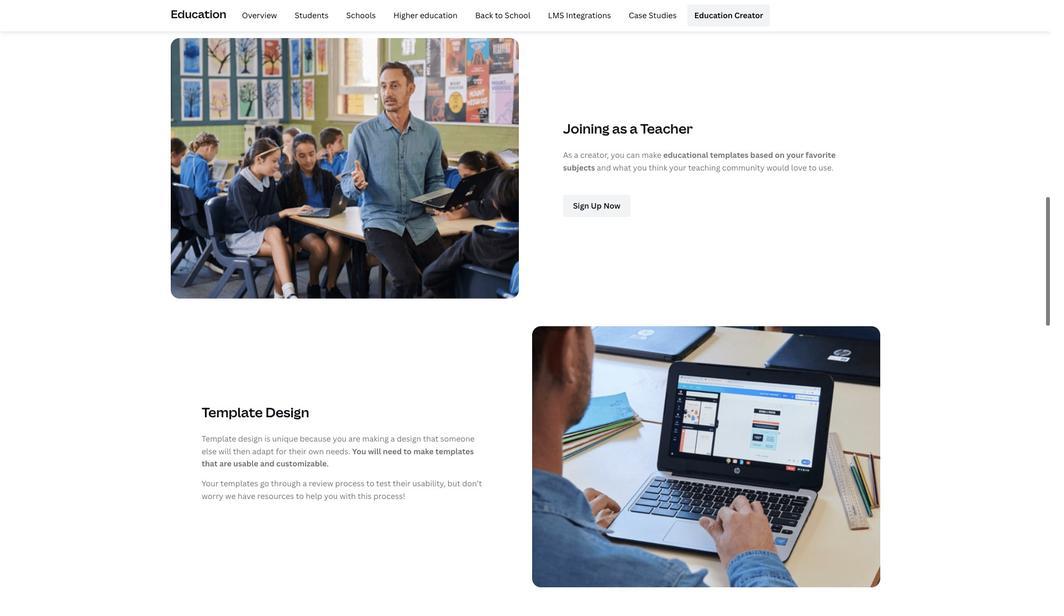 Task type: locate. For each thing, give the bounding box(es) containing it.
templates up 'community'
[[710, 150, 749, 160]]

are left usable
[[219, 459, 232, 469]]

your inside educational templates based on your favorite subjects
[[787, 150, 804, 160]]

because
[[300, 434, 331, 445]]

love
[[791, 162, 807, 173]]

1 horizontal spatial their
[[393, 479, 411, 489]]

will down making
[[368, 446, 381, 457]]

need
[[383, 446, 402, 457]]

process!
[[374, 491, 405, 502]]

needs.
[[326, 446, 350, 457]]

to right the need
[[404, 446, 412, 457]]

you up needs.
[[333, 434, 347, 445]]

else
[[202, 446, 217, 457]]

your
[[787, 150, 804, 160], [670, 162, 687, 173]]

unique
[[272, 434, 298, 445]]

to left help
[[296, 491, 304, 502]]

that down else
[[202, 459, 218, 469]]

to left use.
[[809, 162, 817, 173]]

0 horizontal spatial are
[[219, 459, 232, 469]]

are up you
[[349, 434, 361, 445]]

are inside you will need to make templates that are usable and customizable.
[[219, 459, 232, 469]]

0 horizontal spatial make
[[414, 446, 434, 457]]

education for education creator
[[695, 10, 733, 20]]

template inside 'template design is unique because you are making a design that someone else will then adapt for their own needs.'
[[202, 434, 236, 445]]

template up "then"
[[202, 404, 263, 422]]

1 vertical spatial template
[[202, 434, 236, 445]]

templates design image
[[532, 327, 881, 588]]

1 vertical spatial make
[[414, 446, 434, 457]]

1 horizontal spatial make
[[642, 150, 662, 160]]

and down adapt
[[260, 459, 275, 469]]

design up "then"
[[238, 434, 263, 445]]

make right the need
[[414, 446, 434, 457]]

1 horizontal spatial and
[[597, 162, 611, 173]]

1 horizontal spatial templates
[[436, 446, 474, 457]]

process
[[335, 479, 365, 489]]

0 vertical spatial make
[[642, 150, 662, 160]]

on
[[775, 150, 785, 160]]

go
[[260, 479, 269, 489]]

and down the as a creator, you can make on the top right of the page
[[597, 162, 611, 173]]

templates for template design
[[221, 479, 258, 489]]

your down educational
[[670, 162, 687, 173]]

review
[[309, 479, 333, 489]]

0 vertical spatial that
[[423, 434, 439, 445]]

higher
[[394, 10, 418, 20]]

their up 'customizable.'
[[289, 446, 307, 457]]

0 horizontal spatial will
[[219, 446, 231, 457]]

0 horizontal spatial that
[[202, 459, 218, 469]]

would
[[767, 162, 790, 173]]

2 horizontal spatial templates
[[710, 150, 749, 160]]

0 horizontal spatial templates
[[221, 479, 258, 489]]

making
[[362, 434, 389, 445]]

that
[[423, 434, 439, 445], [202, 459, 218, 469]]

menu bar
[[231, 4, 770, 27]]

0 vertical spatial their
[[289, 446, 307, 457]]

you
[[611, 150, 625, 160], [633, 162, 647, 173], [333, 434, 347, 445], [324, 491, 338, 502]]

and what you think your teaching community would love to use.
[[595, 162, 834, 173]]

case
[[629, 10, 647, 20]]

1 horizontal spatial will
[[368, 446, 381, 457]]

0 vertical spatial your
[[787, 150, 804, 160]]

0 vertical spatial template
[[202, 404, 263, 422]]

use.
[[819, 162, 834, 173]]

are inside 'template design is unique because you are making a design that someone else will then adapt for their own needs.'
[[349, 434, 361, 445]]

0 horizontal spatial your
[[670, 162, 687, 173]]

their up process!
[[393, 479, 411, 489]]

2 vertical spatial templates
[[221, 479, 258, 489]]

their inside your templates go through a review process to test their usability, but don't worry we have resources to help you with this process!
[[393, 479, 411, 489]]

templates for joining as a teacher
[[710, 150, 749, 160]]

templates inside educational templates based on your favorite subjects
[[710, 150, 749, 160]]

what
[[613, 162, 631, 173]]

education
[[171, 7, 226, 21], [695, 10, 733, 20]]

1 will from the left
[[219, 446, 231, 457]]

lms integrations
[[548, 10, 611, 20]]

0 vertical spatial templates
[[710, 150, 749, 160]]

1 vertical spatial are
[[219, 459, 232, 469]]

templates
[[710, 150, 749, 160], [436, 446, 474, 457], [221, 479, 258, 489]]

own
[[308, 446, 324, 457]]

you
[[352, 446, 366, 457]]

is
[[264, 434, 270, 445]]

template up else
[[202, 434, 236, 445]]

1 horizontal spatial design
[[397, 434, 421, 445]]

your up love
[[787, 150, 804, 160]]

you down the review
[[324, 491, 338, 502]]

you up what
[[611, 150, 625, 160]]

as
[[612, 119, 627, 138]]

education inside "menu bar"
[[695, 10, 733, 20]]

1 horizontal spatial that
[[423, 434, 439, 445]]

that inside you will need to make templates that are usable and customizable.
[[202, 459, 218, 469]]

1 horizontal spatial your
[[787, 150, 804, 160]]

back
[[475, 10, 493, 20]]

to
[[495, 10, 503, 20], [809, 162, 817, 173], [404, 446, 412, 457], [367, 479, 374, 489], [296, 491, 304, 502]]

make
[[642, 150, 662, 160], [414, 446, 434, 457]]

1 vertical spatial that
[[202, 459, 218, 469]]

have
[[238, 491, 255, 502]]

0 horizontal spatial and
[[260, 459, 275, 469]]

0 horizontal spatial education
[[171, 7, 226, 21]]

0 vertical spatial are
[[349, 434, 361, 445]]

joining as a teacher
[[563, 119, 693, 138]]

a
[[630, 119, 638, 138], [574, 150, 579, 160], [391, 434, 395, 445], [303, 479, 307, 489]]

will inside 'template design is unique because you are making a design that someone else will then adapt for their own needs.'
[[219, 446, 231, 457]]

templates inside your templates go through a review process to test their usability, but don't worry we have resources to help you with this process!
[[221, 479, 258, 489]]

1 vertical spatial your
[[670, 162, 687, 173]]

1 vertical spatial templates
[[436, 446, 474, 457]]

design
[[238, 434, 263, 445], [397, 434, 421, 445]]

1 template from the top
[[202, 404, 263, 422]]

a inside your templates go through a review process to test their usability, but don't worry we have resources to help you with this process!
[[303, 479, 307, 489]]

will
[[219, 446, 231, 457], [368, 446, 381, 457]]

back to school
[[475, 10, 531, 20]]

you inside your templates go through a review process to test their usability, but don't worry we have resources to help you with this process!
[[324, 491, 338, 502]]

template for template design
[[202, 404, 263, 422]]

make up think
[[642, 150, 662, 160]]

are
[[349, 434, 361, 445], [219, 459, 232, 469]]

higher education
[[394, 10, 458, 20]]

through
[[271, 479, 301, 489]]

someone
[[440, 434, 475, 445]]

teaching
[[688, 162, 721, 173]]

0 horizontal spatial design
[[238, 434, 263, 445]]

1 horizontal spatial are
[[349, 434, 361, 445]]

educational templates based on your favorite subjects
[[563, 150, 836, 173]]

that left the someone
[[423, 434, 439, 445]]

2 will from the left
[[368, 446, 381, 457]]

templates down the someone
[[436, 446, 474, 457]]

templates up have
[[221, 479, 258, 489]]

will right else
[[219, 446, 231, 457]]

teacher
[[641, 119, 693, 138]]

0 vertical spatial and
[[597, 162, 611, 173]]

0 horizontal spatial their
[[289, 446, 307, 457]]

studies
[[649, 10, 677, 20]]

students link
[[288, 4, 335, 27]]

overview link
[[235, 4, 284, 27]]

their
[[289, 446, 307, 457], [393, 479, 411, 489]]

1 vertical spatial and
[[260, 459, 275, 469]]

template
[[202, 404, 263, 422], [202, 434, 236, 445]]

1 vertical spatial their
[[393, 479, 411, 489]]

design up the need
[[397, 434, 421, 445]]

1 horizontal spatial education
[[695, 10, 733, 20]]

and
[[597, 162, 611, 173], [260, 459, 275, 469]]

but
[[448, 479, 461, 489]]

2 template from the top
[[202, 434, 236, 445]]

to right back
[[495, 10, 503, 20]]

customizable.
[[276, 459, 329, 469]]



Task type: vqa. For each thing, say whether or not it's contained in the screenshot.
menu bar
yes



Task type: describe. For each thing, give the bounding box(es) containing it.
overview
[[242, 10, 277, 20]]

their inside 'template design is unique because you are making a design that someone else will then adapt for their own needs.'
[[289, 446, 307, 457]]

with
[[340, 491, 356, 502]]

lms integrations link
[[542, 4, 618, 27]]

resources
[[257, 491, 294, 502]]

help
[[306, 491, 322, 502]]

will inside you will need to make templates that are usable and customizable.
[[368, 446, 381, 457]]

template for template design is unique because you are making a design that someone else will then adapt for their own needs.
[[202, 434, 236, 445]]

to inside "menu bar"
[[495, 10, 503, 20]]

lms
[[548, 10, 564, 20]]

students
[[295, 10, 329, 20]]

subjects
[[563, 162, 595, 173]]

schools link
[[340, 4, 383, 27]]

back to school link
[[469, 4, 537, 27]]

you inside 'template design is unique because you are making a design that someone else will then adapt for their own needs.'
[[333, 434, 347, 445]]

your for favorite
[[787, 150, 804, 160]]

joining
[[563, 119, 610, 138]]

adapt
[[252, 446, 274, 457]]

to inside you will need to make templates that are usable and customizable.
[[404, 446, 412, 457]]

design
[[266, 404, 309, 422]]

school
[[505, 10, 531, 20]]

education creator link
[[688, 4, 770, 27]]

schools
[[346, 10, 376, 20]]

for
[[276, 446, 287, 457]]

think
[[649, 162, 668, 173]]

your templates go through a review process to test their usability, but don't worry we have resources to help you with this process!
[[202, 479, 482, 502]]

community
[[722, 162, 765, 173]]

to left test
[[367, 479, 374, 489]]

your
[[202, 479, 219, 489]]

2 design from the left
[[397, 434, 421, 445]]

education for education
[[171, 7, 226, 21]]

case studies link
[[622, 4, 683, 27]]

creator
[[735, 10, 764, 20]]

templates inside you will need to make templates that are usable and customizable.
[[436, 446, 474, 457]]

usability,
[[413, 479, 446, 489]]

worry
[[202, 491, 223, 502]]

1 design from the left
[[238, 434, 263, 445]]

you down can
[[633, 162, 647, 173]]

case studies
[[629, 10, 677, 20]]

template design is unique because you are making a design that someone else will then adapt for their own needs.
[[202, 434, 475, 457]]

as
[[563, 150, 572, 160]]

we
[[225, 491, 236, 502]]

then
[[233, 446, 250, 457]]

integrations
[[566, 10, 611, 20]]

education creator
[[695, 10, 764, 20]]

this
[[358, 491, 372, 502]]

menu bar containing overview
[[231, 4, 770, 27]]

you will need to make templates that are usable and customizable.
[[202, 446, 474, 469]]

a inside 'template design is unique because you are making a design that someone else will then adapt for their own needs.'
[[391, 434, 395, 445]]

favorite
[[806, 150, 836, 160]]

make inside you will need to make templates that are usable and customizable.
[[414, 446, 434, 457]]

creator,
[[580, 150, 609, 160]]

that inside 'template design is unique because you are making a design that someone else will then adapt for their own needs.'
[[423, 434, 439, 445]]

your for teaching
[[670, 162, 687, 173]]

education
[[420, 10, 458, 20]]

usable
[[233, 459, 258, 469]]

education teaching image
[[171, 38, 519, 299]]

as a creator, you can make
[[563, 150, 664, 160]]

can
[[627, 150, 640, 160]]

don't
[[462, 479, 482, 489]]

educational
[[664, 150, 709, 160]]

and inside you will need to make templates that are usable and customizable.
[[260, 459, 275, 469]]

test
[[376, 479, 391, 489]]

based
[[751, 150, 773, 160]]

template design
[[202, 404, 309, 422]]

higher education link
[[387, 4, 464, 27]]



